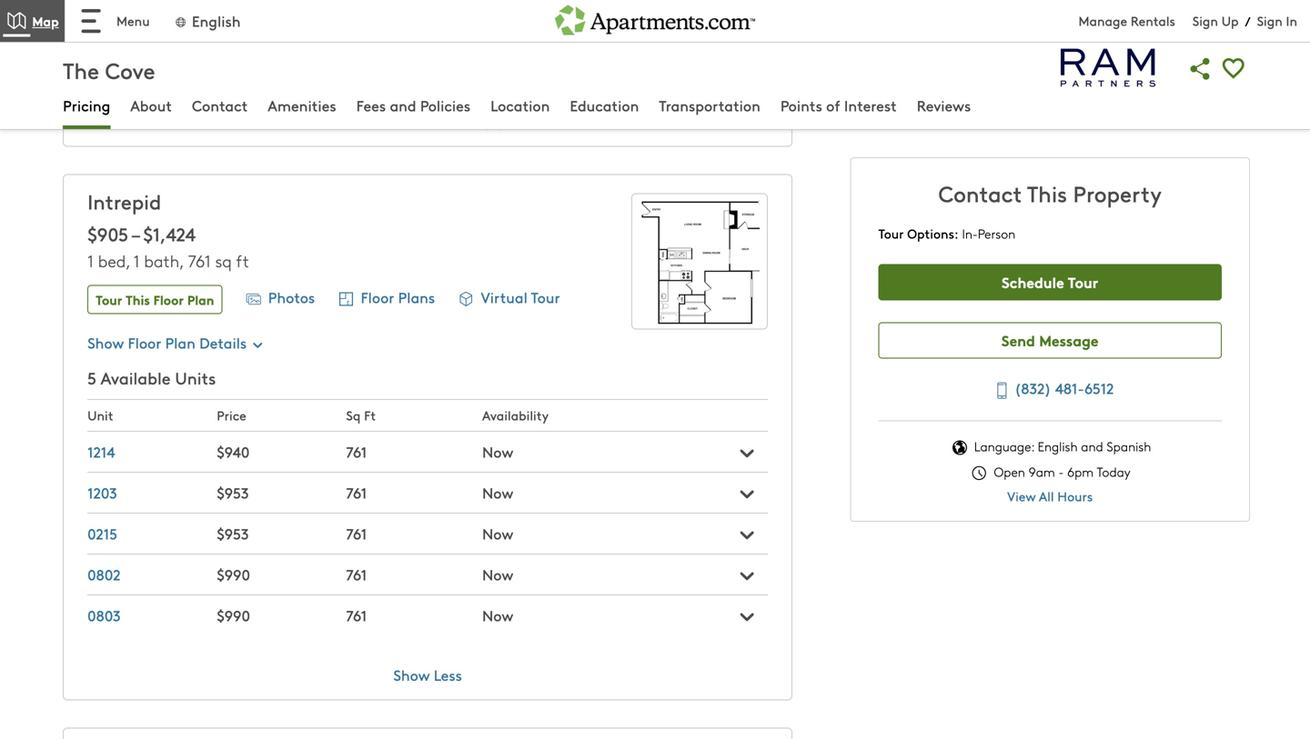 Task type: vqa. For each thing, say whether or not it's contained in the screenshot.
Start Your Search link
no



Task type: locate. For each thing, give the bounding box(es) containing it.
1 vertical spatial contact
[[939, 178, 1022, 208]]

in
[[1286, 12, 1298, 30]]

sign left in
[[1257, 12, 1283, 30]]

$953
[[217, 482, 249, 503], [217, 523, 249, 544]]

now for 0802
[[482, 565, 513, 585]]

2 sign from the left
[[1257, 12, 1283, 30]]

2 now from the top
[[482, 483, 513, 503]]

show for show floor plan details
[[87, 332, 124, 353]]

5 available units
[[87, 366, 216, 389]]

contact button
[[192, 95, 248, 119]]

bath
[[144, 250, 179, 272]]

show up 5
[[87, 332, 124, 353]]

1 1 from the left
[[87, 250, 94, 272]]

5
[[87, 366, 96, 389]]

761
[[188, 250, 211, 272], [346, 442, 367, 462], [346, 482, 367, 503], [346, 523, 367, 544], [346, 564, 367, 585], [346, 605, 367, 626]]

available
[[101, 366, 171, 389]]

1 vertical spatial english
[[1038, 438, 1078, 456]]

1 vertical spatial and
[[1081, 438, 1103, 456]]

0803 button
[[87, 605, 121, 626]]

2 horizontal spatial show
[[393, 665, 430, 685]]

less
[[434, 665, 462, 685]]

tour down the bed
[[96, 291, 122, 309]]

1 , from the left
[[126, 250, 130, 272]]

contact up in-
[[939, 178, 1022, 208]]

photos
[[268, 287, 315, 307]]

2 vertical spatial show
[[393, 665, 430, 685]]

tour this floor plan
[[96, 291, 214, 309]]

1214 button
[[87, 442, 115, 462]]

1214
[[87, 442, 115, 462]]

1 horizontal spatial this
[[1027, 178, 1067, 208]]

floor plans
[[361, 287, 435, 307]]

sign up link
[[1193, 12, 1239, 30]]

show less button
[[388, 665, 468, 685]]

floor
[[361, 287, 394, 307], [153, 291, 184, 309], [128, 332, 161, 353]]

reviews
[[917, 95, 971, 116]]

send message
[[1002, 330, 1099, 351]]

0 horizontal spatial 1
[[87, 250, 94, 272]]

1 horizontal spatial ,
[[179, 250, 184, 272]]

fees
[[356, 95, 386, 116]]

show floor plan details
[[87, 332, 247, 353]]

5 now from the top
[[482, 606, 513, 626]]

sign left up
[[1193, 12, 1218, 30]]

intrepid
[[87, 188, 161, 215]]

english right menu
[[192, 10, 241, 31]]

0 horizontal spatial this
[[126, 291, 150, 309]]

2 $990 from the top
[[217, 605, 250, 626]]

1 left the bed
[[87, 250, 94, 272]]

(2)
[[483, 111, 504, 132]]

1 horizontal spatial 1
[[134, 250, 140, 272]]

contact
[[192, 95, 248, 116], [939, 178, 1022, 208]]

$990
[[217, 564, 250, 585], [217, 605, 250, 626]]

tour
[[879, 225, 904, 242], [1068, 272, 1099, 293], [531, 287, 560, 307], [96, 291, 122, 309]]

0802 button
[[87, 564, 121, 585]]

view
[[1007, 488, 1036, 505]]

intrepid $905 – $1,424 1 bed , 1 bath , 761 sq ft
[[87, 188, 249, 272]]

$905
[[87, 222, 128, 247]]

4 now from the top
[[482, 565, 513, 585]]

fees and policies
[[356, 95, 471, 116]]

$990 for 0802
[[217, 564, 250, 585]]

$830
[[217, 10, 249, 30]]

show left more
[[352, 111, 388, 132]]

0 horizontal spatial sign
[[1193, 12, 1218, 30]]

0 vertical spatial $953
[[217, 482, 249, 503]]

floor down the "bath"
[[153, 291, 184, 309]]

show for show more results (2)
[[352, 111, 388, 132]]

1 horizontal spatial show
[[352, 111, 388, 132]]

the
[[63, 55, 99, 85]]

property management company logo image
[[1057, 47, 1159, 88]]

amenities button
[[268, 95, 336, 119]]

plan up details
[[187, 291, 214, 309]]

2 , from the left
[[179, 250, 184, 272]]

sign
[[1193, 12, 1218, 30], [1257, 12, 1283, 30]]

0 vertical spatial show
[[352, 111, 388, 132]]

this inside tour this floor plan "button"
[[126, 291, 150, 309]]

sq ft
[[346, 407, 376, 424]]

1 sign from the left
[[1193, 12, 1218, 30]]

1 vertical spatial this
[[126, 291, 150, 309]]

1 horizontal spatial and
[[1081, 438, 1103, 456]]

0215
[[87, 523, 117, 544]]

this left property
[[1027, 178, 1067, 208]]

sq
[[346, 407, 361, 424]]

map
[[32, 12, 59, 30]]

now
[[482, 442, 513, 462], [482, 483, 513, 503], [482, 524, 513, 544], [482, 565, 513, 585], [482, 606, 513, 626]]

0 vertical spatial $990
[[217, 564, 250, 585]]

education button
[[570, 95, 639, 119]]

this for tour
[[126, 291, 150, 309]]

contact for contact this property
[[939, 178, 1022, 208]]

english link
[[173, 10, 241, 31]]

tour options: in-person
[[879, 225, 1016, 242]]

1 horizontal spatial english
[[1038, 438, 1078, 456]]

, down $905
[[126, 250, 130, 272]]

education
[[570, 95, 639, 116]]

1 horizontal spatial contact
[[939, 178, 1022, 208]]

floor left plans
[[361, 287, 394, 307]]

now for 1214
[[482, 442, 513, 462]]

1 vertical spatial show
[[87, 332, 124, 353]]

0 horizontal spatial and
[[390, 95, 416, 116]]

0 horizontal spatial ,
[[126, 250, 130, 272]]

points
[[781, 95, 822, 116]]

today
[[1097, 464, 1131, 481]]

floor plans button
[[335, 285, 435, 315]]

all
[[1039, 488, 1054, 505]]

tour this floor plan button
[[87, 285, 222, 315]]

0 horizontal spatial english
[[192, 10, 241, 31]]

2 $953 from the top
[[217, 523, 249, 544]]

0 horizontal spatial contact
[[192, 95, 248, 116]]

show left less
[[393, 665, 430, 685]]

9am
[[1029, 464, 1055, 481]]

and inside button
[[390, 95, 416, 116]]

1 horizontal spatial sign
[[1257, 12, 1283, 30]]

options:
[[907, 225, 959, 242]]

virtual tour
[[481, 287, 560, 307]]

, down $1,424
[[179, 250, 184, 272]]

english up the open 9am - 6pm today
[[1038, 438, 1078, 456]]

1 right the bed
[[134, 250, 140, 272]]

pricing
[[63, 95, 110, 116]]

tour left options:
[[879, 225, 904, 242]]

hours
[[1058, 488, 1093, 505]]

schedule tour
[[1002, 272, 1099, 293]]

6512
[[1084, 378, 1114, 399]]

transportation
[[659, 95, 761, 116]]

the cove
[[63, 55, 155, 85]]

0 vertical spatial plan
[[187, 291, 214, 309]]

cove
[[105, 55, 155, 85]]

0 vertical spatial and
[[390, 95, 416, 116]]

1 $953 from the top
[[217, 482, 249, 503]]

1 now from the top
[[482, 442, 513, 462]]

1203
[[87, 482, 117, 503]]

0 vertical spatial contact
[[192, 95, 248, 116]]

0802
[[87, 564, 121, 585]]

3 now from the top
[[482, 524, 513, 544]]

1 vertical spatial $990
[[217, 605, 250, 626]]

language: english and spanish
[[971, 438, 1151, 456]]

plan up units
[[165, 332, 195, 353]]

1 vertical spatial $953
[[217, 523, 249, 544]]

contact right about
[[192, 95, 248, 116]]

and
[[390, 95, 416, 116], [1081, 438, 1103, 456]]

(832)
[[1015, 378, 1051, 399]]

floor inside "button"
[[153, 291, 184, 309]]

show
[[352, 111, 388, 132], [87, 332, 124, 353], [393, 665, 430, 685]]

tour right schedule at the right top of the page
[[1068, 272, 1099, 293]]

manage
[[1079, 12, 1127, 30]]

$940
[[217, 442, 250, 462]]

photos button
[[243, 285, 315, 315]]

open
[[994, 464, 1025, 481]]

in-
[[962, 225, 978, 242]]

this
[[1027, 178, 1067, 208], [126, 291, 150, 309]]

apartments.com logo image
[[555, 0, 755, 35]]

reviews button
[[917, 95, 971, 119]]

tour right "virtual"
[[531, 287, 560, 307]]

contact for contact button
[[192, 95, 248, 116]]

open 9am - 6pm today
[[991, 464, 1131, 481]]

$990 for 0803
[[217, 605, 250, 626]]

761 for 1214
[[346, 442, 367, 462]]

0 horizontal spatial show
[[87, 332, 124, 353]]

1 $990 from the top
[[217, 564, 250, 585]]

transportation button
[[659, 95, 761, 119]]

0 vertical spatial this
[[1027, 178, 1067, 208]]

virtual tour button
[[455, 285, 560, 315]]

this down the "bath"
[[126, 291, 150, 309]]

ft
[[236, 250, 249, 272]]



Task type: describe. For each thing, give the bounding box(es) containing it.
about
[[130, 95, 172, 116]]

schedule tour button
[[879, 264, 1222, 301]]

policies
[[420, 95, 471, 116]]

contact this property
[[939, 178, 1162, 208]]

view all hours
[[1007, 488, 1093, 505]]

/
[[1245, 12, 1251, 30]]

-
[[1059, 464, 1064, 481]]

tour inside schedule tour button
[[1068, 272, 1099, 293]]

plan inside "button"
[[187, 291, 214, 309]]

about button
[[130, 95, 172, 119]]

761 for 1203
[[346, 482, 367, 503]]

481-
[[1055, 378, 1084, 399]]

1203 button
[[87, 482, 117, 503]]

sign in link
[[1257, 12, 1298, 30]]

show floor plan details button
[[87, 332, 265, 353]]

rentals
[[1131, 12, 1176, 30]]

(832) 481-6512
[[1015, 378, 1114, 399]]

location button
[[491, 95, 550, 119]]

6pm
[[1067, 464, 1094, 481]]

property
[[1073, 178, 1162, 208]]

1 vertical spatial plan
[[165, 332, 195, 353]]

0803
[[87, 605, 121, 626]]

details
[[199, 332, 247, 353]]

sq
[[215, 250, 232, 272]]

plans
[[398, 287, 435, 307]]

tour inside virtual tour button
[[531, 287, 560, 307]]

send message button
[[879, 323, 1222, 359]]

ft
[[364, 407, 376, 424]]

fees and policies button
[[356, 95, 471, 119]]

now for 1203
[[482, 483, 513, 503]]

price
[[217, 407, 246, 424]]

location
[[491, 95, 550, 116]]

show for show less
[[393, 665, 430, 685]]

show more results (2) button
[[346, 111, 509, 132]]

761 for 0215
[[346, 523, 367, 544]]

virtual
[[481, 287, 528, 307]]

interest
[[844, 95, 897, 116]]

floor inside button
[[361, 287, 394, 307]]

spanish
[[1107, 438, 1151, 456]]

(832) 481-6512 link
[[986, 376, 1114, 403]]

share listing image
[[1185, 52, 1217, 86]]

tour inside tour this floor plan "button"
[[96, 291, 122, 309]]

manage rentals sign up / sign in
[[1079, 12, 1298, 30]]

results
[[430, 111, 479, 132]]

2 1 from the left
[[134, 250, 140, 272]]

points of interest
[[781, 95, 897, 116]]

points of interest button
[[781, 95, 897, 119]]

761 inside the intrepid $905 – $1,424 1 bed , 1 bath , 761 sq ft
[[188, 250, 211, 272]]

person
[[978, 225, 1016, 242]]

schedule
[[1002, 272, 1064, 293]]

bed
[[98, 250, 126, 272]]

761 for 0803
[[346, 605, 367, 626]]

floor up 5 available units
[[128, 332, 161, 353]]

message
[[1039, 330, 1099, 351]]

manage rentals link
[[1079, 12, 1193, 30]]

now for 0215
[[482, 524, 513, 544]]

language:
[[974, 438, 1034, 456]]

menu
[[116, 12, 150, 30]]

$1,424
[[143, 222, 196, 247]]

now for 0803
[[482, 606, 513, 626]]

up
[[1222, 12, 1239, 30]]

761 for 0802
[[346, 564, 367, 585]]

this for contact
[[1027, 178, 1067, 208]]

units
[[175, 366, 216, 389]]

unit
[[87, 407, 113, 424]]

$953 for 0215
[[217, 523, 249, 544]]

availability
[[482, 407, 549, 424]]

$953 for 1203
[[217, 482, 249, 503]]

of
[[826, 95, 840, 116]]

more
[[392, 111, 426, 132]]

–
[[132, 222, 139, 247]]

0215 button
[[87, 523, 117, 544]]

pricing button
[[63, 95, 110, 119]]

0 vertical spatial english
[[192, 10, 241, 31]]



